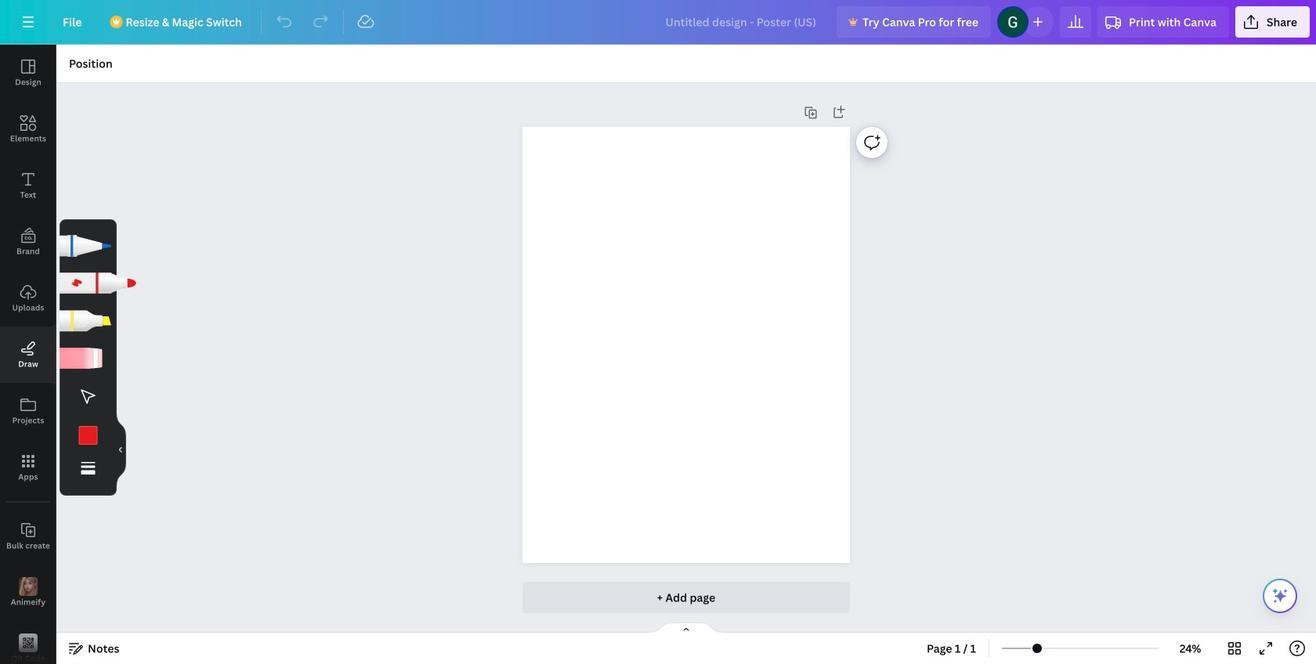 Task type: describe. For each thing, give the bounding box(es) containing it.
#e7191f image
[[79, 427, 98, 445]]

main menu bar
[[0, 0, 1317, 45]]

canva assistant image
[[1271, 587, 1290, 606]]



Task type: vqa. For each thing, say whether or not it's contained in the screenshot.
HOSPITAL
no



Task type: locate. For each thing, give the bounding box(es) containing it.
Zoom button
[[1166, 637, 1217, 662]]

Design title text field
[[653, 6, 831, 38]]

#e7191f image
[[79, 427, 98, 445]]

side panel tab list
[[0, 45, 56, 665]]

hide image
[[116, 413, 126, 488]]

show pages image
[[649, 622, 724, 635]]



